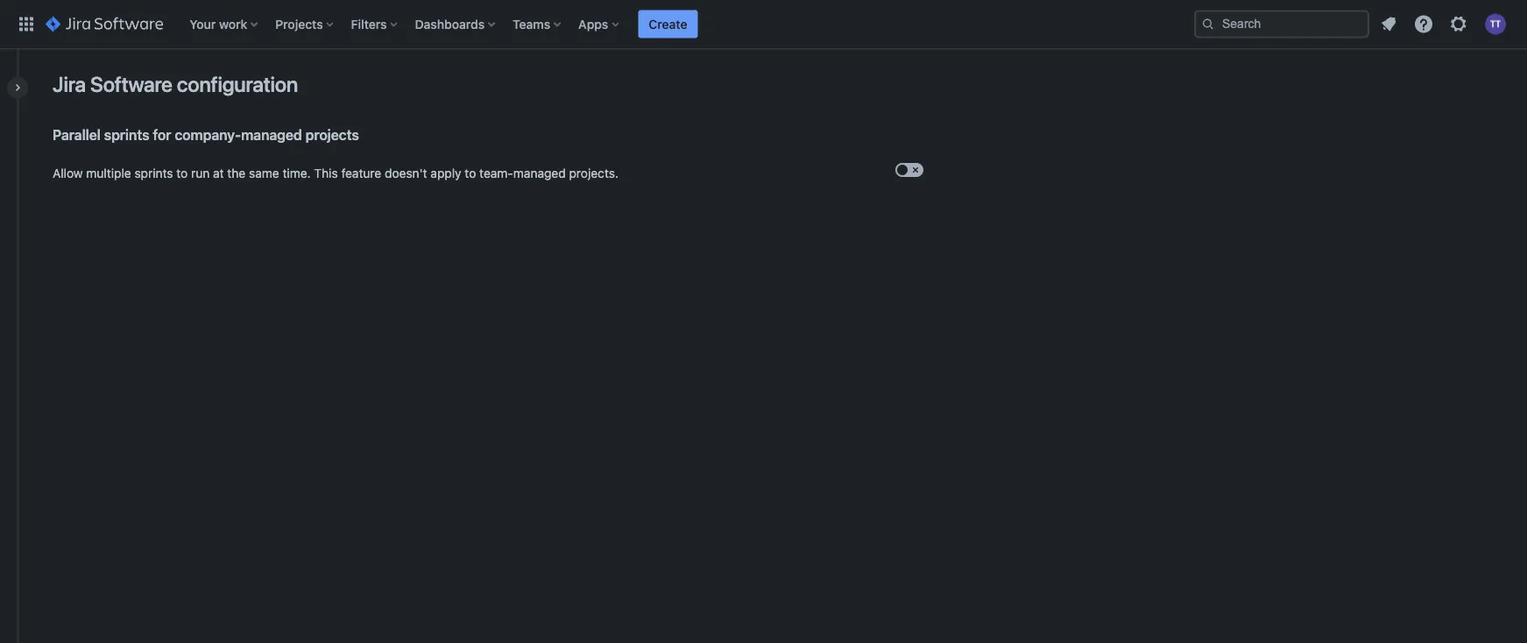 Task type: locate. For each thing, give the bounding box(es) containing it.
teams button
[[508, 10, 568, 38]]

the
[[227, 166, 246, 181]]

sidebar navigation image
[[0, 70, 39, 105]]

0 horizontal spatial to
[[176, 166, 188, 181]]

to left run
[[176, 166, 188, 181]]

multiple
[[86, 166, 131, 181]]

0 horizontal spatial managed
[[241, 127, 302, 143]]

team-
[[480, 166, 514, 181]]

jira
[[53, 72, 86, 96]]

your work button
[[184, 10, 265, 38]]

apps button
[[573, 10, 626, 38]]

appswitcher icon image
[[16, 14, 37, 35]]

1 vertical spatial managed
[[514, 166, 566, 181]]

sprints
[[104, 127, 149, 143], [135, 166, 173, 181]]

2 to from the left
[[465, 166, 476, 181]]

notifications image
[[1379, 14, 1400, 35]]

sprints left for
[[104, 127, 149, 143]]

doesn't
[[385, 166, 427, 181]]

to right apply
[[465, 166, 476, 181]]

sprints down for
[[135, 166, 173, 181]]

run
[[191, 166, 210, 181]]

jira software image
[[46, 14, 163, 35], [46, 14, 163, 35]]

managed
[[241, 127, 302, 143], [514, 166, 566, 181]]

dashboards button
[[410, 10, 502, 38]]

allow multiple sprints to run at the same time. this feature doesn't apply to team-managed projects.
[[53, 166, 619, 181]]

banner
[[0, 0, 1528, 49]]

to
[[176, 166, 188, 181], [465, 166, 476, 181]]

your work
[[190, 17, 247, 31]]

banner containing your work
[[0, 0, 1528, 49]]

software
[[90, 72, 172, 96]]

your profile and settings image
[[1486, 14, 1507, 35]]

managed left "projects."
[[514, 166, 566, 181]]

1 horizontal spatial to
[[465, 166, 476, 181]]

projects.
[[569, 166, 619, 181]]

apps
[[579, 17, 609, 31]]

time.
[[283, 166, 311, 181]]

for
[[153, 127, 171, 143]]

at
[[213, 166, 224, 181]]

allow
[[53, 166, 83, 181]]

filters button
[[346, 10, 405, 38]]

help image
[[1414, 14, 1435, 35]]

managed up same
[[241, 127, 302, 143]]



Task type: vqa. For each thing, say whether or not it's contained in the screenshot.
the bottom Added
no



Task type: describe. For each thing, give the bounding box(es) containing it.
1 horizontal spatial managed
[[514, 166, 566, 181]]

search image
[[1202, 17, 1216, 31]]

configuration
[[177, 72, 298, 96]]

projects button
[[270, 10, 341, 38]]

settings image
[[1449, 14, 1470, 35]]

filters
[[351, 17, 387, 31]]

0 vertical spatial managed
[[241, 127, 302, 143]]

work
[[219, 17, 247, 31]]

0 vertical spatial sprints
[[104, 127, 149, 143]]

Search field
[[1195, 10, 1370, 38]]

your
[[190, 17, 216, 31]]

dashboards
[[415, 17, 485, 31]]

apply
[[431, 166, 462, 181]]

primary element
[[11, 0, 1195, 49]]

1 vertical spatial sprints
[[135, 166, 173, 181]]

parallel sprints for company-managed projects
[[53, 127, 359, 143]]

create
[[649, 17, 688, 31]]

same
[[249, 166, 279, 181]]

1 to from the left
[[176, 166, 188, 181]]

create button
[[638, 10, 698, 38]]

this
[[314, 166, 338, 181]]

feature
[[341, 166, 382, 181]]

company-
[[175, 127, 241, 143]]

projects
[[306, 127, 359, 143]]

jira software configuration
[[53, 72, 298, 96]]

teams
[[513, 17, 551, 31]]

projects
[[275, 17, 323, 31]]

parallel
[[53, 127, 101, 143]]



